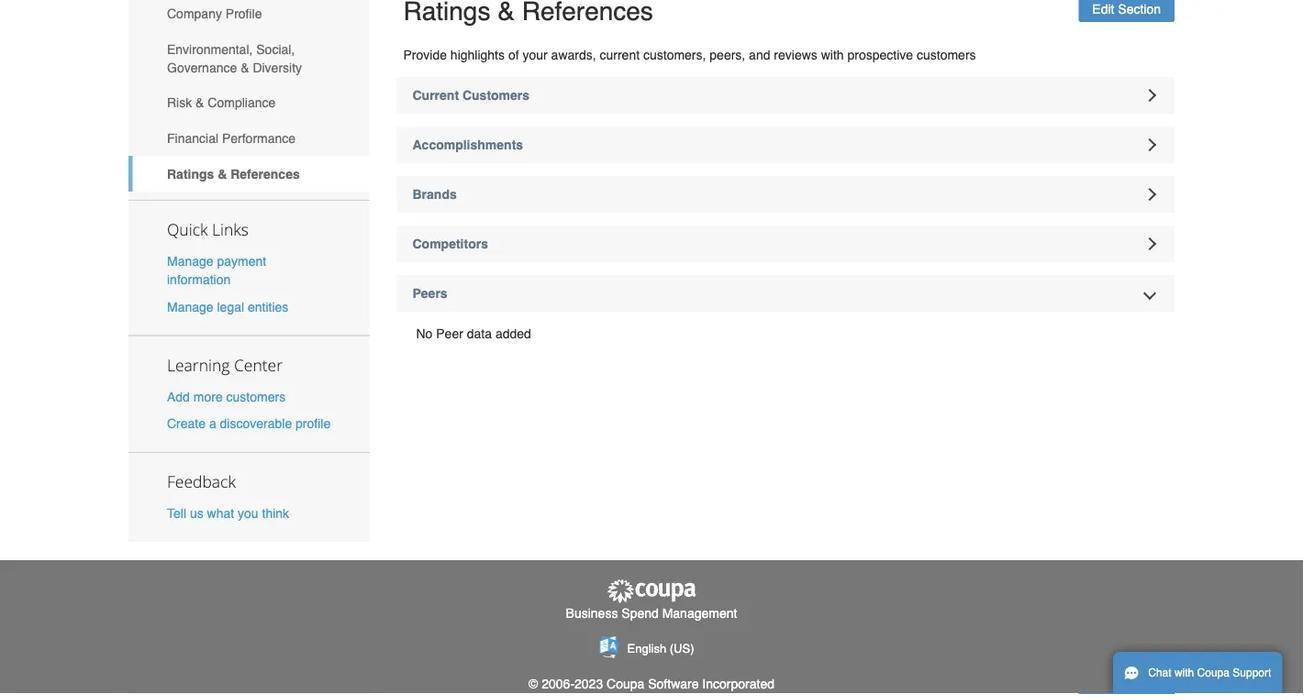 Task type: describe. For each thing, give the bounding box(es) containing it.
manage legal entities
[[167, 300, 288, 314]]

competitors heading
[[397, 226, 1175, 263]]

environmental, social, governance & diversity link
[[128, 31, 369, 85]]

brands button
[[397, 176, 1175, 213]]

your
[[523, 48, 548, 62]]

0 horizontal spatial coupa
[[607, 677, 645, 692]]

customers,
[[643, 48, 706, 62]]

current
[[600, 48, 640, 62]]

(us)
[[670, 642, 694, 656]]

provide highlights of your awards, current customers, peers, and reviews with prospective customers
[[403, 48, 976, 62]]

tell
[[167, 506, 186, 521]]

profile
[[226, 6, 262, 21]]

peers,
[[710, 48, 745, 62]]

0 vertical spatial with
[[821, 48, 844, 62]]

add
[[167, 389, 190, 404]]

financial performance link
[[128, 121, 369, 156]]

competitors
[[412, 237, 488, 252]]

manage for manage legal entities
[[167, 300, 213, 314]]

business spend management
[[566, 607, 737, 621]]

legal
[[217, 300, 244, 314]]

©
[[529, 677, 538, 692]]

add more customers link
[[167, 389, 286, 404]]

current customers heading
[[397, 77, 1175, 114]]

think
[[262, 506, 289, 521]]

software
[[648, 677, 699, 692]]

profile
[[296, 416, 331, 431]]

tell us what you think
[[167, 506, 289, 521]]

no peer data added
[[416, 327, 531, 341]]

governance
[[167, 60, 237, 75]]

create
[[167, 416, 206, 431]]

risk & compliance
[[167, 96, 276, 110]]

more
[[193, 389, 223, 404]]

chat
[[1148, 667, 1171, 680]]

peers button
[[397, 275, 1175, 312]]

edit
[[1092, 2, 1114, 16]]

peers
[[412, 286, 447, 301]]

discoverable
[[220, 416, 292, 431]]

and
[[749, 48, 770, 62]]

tell us what you think button
[[167, 504, 289, 523]]

information
[[167, 273, 231, 287]]

manage legal entities link
[[167, 300, 288, 314]]

brands
[[412, 187, 457, 202]]

performance
[[222, 131, 296, 146]]

business
[[566, 607, 618, 621]]

peers heading
[[397, 275, 1175, 312]]

accomplishments button
[[397, 127, 1175, 163]]

english
[[627, 642, 666, 656]]

environmental,
[[167, 42, 253, 56]]

accomplishments
[[412, 138, 523, 152]]

feedback
[[167, 471, 236, 493]]

company
[[167, 6, 222, 21]]

current customers button
[[397, 77, 1175, 114]]

2023
[[574, 677, 603, 692]]

current customers
[[412, 88, 530, 103]]

current
[[412, 88, 459, 103]]

financial performance
[[167, 131, 296, 146]]

learning
[[167, 354, 230, 376]]

us
[[190, 506, 203, 521]]

manage for manage payment information
[[167, 254, 213, 269]]

quick links
[[167, 219, 249, 241]]

spend
[[622, 607, 659, 621]]

no
[[416, 327, 433, 341]]

edit section link
[[1079, 0, 1175, 22]]

risk & compliance link
[[128, 85, 369, 121]]

center
[[234, 354, 283, 376]]

links
[[212, 219, 249, 241]]

& for references
[[218, 167, 227, 181]]

what
[[207, 506, 234, 521]]

english (us)
[[627, 642, 694, 656]]

support
[[1233, 667, 1271, 680]]



Task type: vqa. For each thing, say whether or not it's contained in the screenshot.
known
no



Task type: locate. For each thing, give the bounding box(es) containing it.
awards,
[[551, 48, 596, 62]]

2006-
[[542, 677, 574, 692]]

competitors button
[[397, 226, 1175, 263]]

of
[[508, 48, 519, 62]]

quick
[[167, 219, 208, 241]]

0 vertical spatial manage
[[167, 254, 213, 269]]

data
[[467, 327, 492, 341]]

manage payment information link
[[167, 254, 266, 287]]

0 vertical spatial customers
[[917, 48, 976, 62]]

1 vertical spatial &
[[196, 96, 204, 110]]

coupa left support
[[1197, 667, 1230, 680]]

& left diversity
[[241, 60, 249, 75]]

coupa right 2023 at the bottom
[[607, 677, 645, 692]]

entities
[[248, 300, 288, 314]]

2 horizontal spatial &
[[241, 60, 249, 75]]

peer
[[436, 327, 463, 341]]

1 horizontal spatial customers
[[917, 48, 976, 62]]

learning center
[[167, 354, 283, 376]]

manage down information
[[167, 300, 213, 314]]

ratings
[[167, 167, 214, 181]]

0 horizontal spatial customers
[[226, 389, 286, 404]]

diversity
[[253, 60, 302, 75]]

ratings & references
[[167, 167, 300, 181]]

section
[[1118, 2, 1161, 16]]

1 vertical spatial with
[[1175, 667, 1194, 680]]

1 horizontal spatial coupa
[[1197, 667, 1230, 680]]

1 vertical spatial manage
[[167, 300, 213, 314]]

coupa supplier portal image
[[606, 579, 697, 605]]

reviews
[[774, 48, 817, 62]]

edit section
[[1092, 2, 1161, 16]]

accomplishments heading
[[397, 127, 1175, 163]]

with
[[821, 48, 844, 62], [1175, 667, 1194, 680]]

manage
[[167, 254, 213, 269], [167, 300, 213, 314]]

0 vertical spatial &
[[241, 60, 249, 75]]

0 horizontal spatial &
[[196, 96, 204, 110]]

customers
[[462, 88, 530, 103]]

add more customers
[[167, 389, 286, 404]]

prospective
[[847, 48, 913, 62]]

you
[[238, 506, 258, 521]]

compliance
[[208, 96, 276, 110]]

create a discoverable profile link
[[167, 416, 331, 431]]

customers up discoverable
[[226, 389, 286, 404]]

a
[[209, 416, 216, 431]]

references
[[231, 167, 300, 181]]

company profile
[[167, 6, 262, 21]]

brands heading
[[397, 176, 1175, 213]]

added
[[495, 327, 531, 341]]

& inside environmental, social, governance & diversity
[[241, 60, 249, 75]]

coupa inside button
[[1197, 667, 1230, 680]]

provide
[[403, 48, 447, 62]]

company profile link
[[128, 0, 369, 31]]

2 vertical spatial &
[[218, 167, 227, 181]]

highlights
[[450, 48, 505, 62]]

& right risk
[[196, 96, 204, 110]]

incorporated
[[702, 677, 774, 692]]

© 2006-2023 coupa software incorporated
[[529, 677, 774, 692]]

payment
[[217, 254, 266, 269]]

create a discoverable profile
[[167, 416, 331, 431]]

environmental, social, governance & diversity
[[167, 42, 302, 75]]

customers right prospective
[[917, 48, 976, 62]]

2 manage from the top
[[167, 300, 213, 314]]

& for compliance
[[196, 96, 204, 110]]

manage payment information
[[167, 254, 266, 287]]

ratings & references link
[[128, 156, 369, 192]]

with inside button
[[1175, 667, 1194, 680]]

chat with coupa support button
[[1113, 652, 1282, 695]]

&
[[241, 60, 249, 75], [196, 96, 204, 110], [218, 167, 227, 181]]

1 horizontal spatial &
[[218, 167, 227, 181]]

coupa
[[1197, 667, 1230, 680], [607, 677, 645, 692]]

management
[[662, 607, 737, 621]]

1 vertical spatial customers
[[226, 389, 286, 404]]

& right ratings
[[218, 167, 227, 181]]

customers
[[917, 48, 976, 62], [226, 389, 286, 404]]

manage inside the manage payment information
[[167, 254, 213, 269]]

with right reviews at the top right of page
[[821, 48, 844, 62]]

1 horizontal spatial with
[[1175, 667, 1194, 680]]

1 manage from the top
[[167, 254, 213, 269]]

chat with coupa support
[[1148, 667, 1271, 680]]

social,
[[256, 42, 295, 56]]

manage up information
[[167, 254, 213, 269]]

with right chat
[[1175, 667, 1194, 680]]

risk
[[167, 96, 192, 110]]

financial
[[167, 131, 218, 146]]

0 horizontal spatial with
[[821, 48, 844, 62]]



